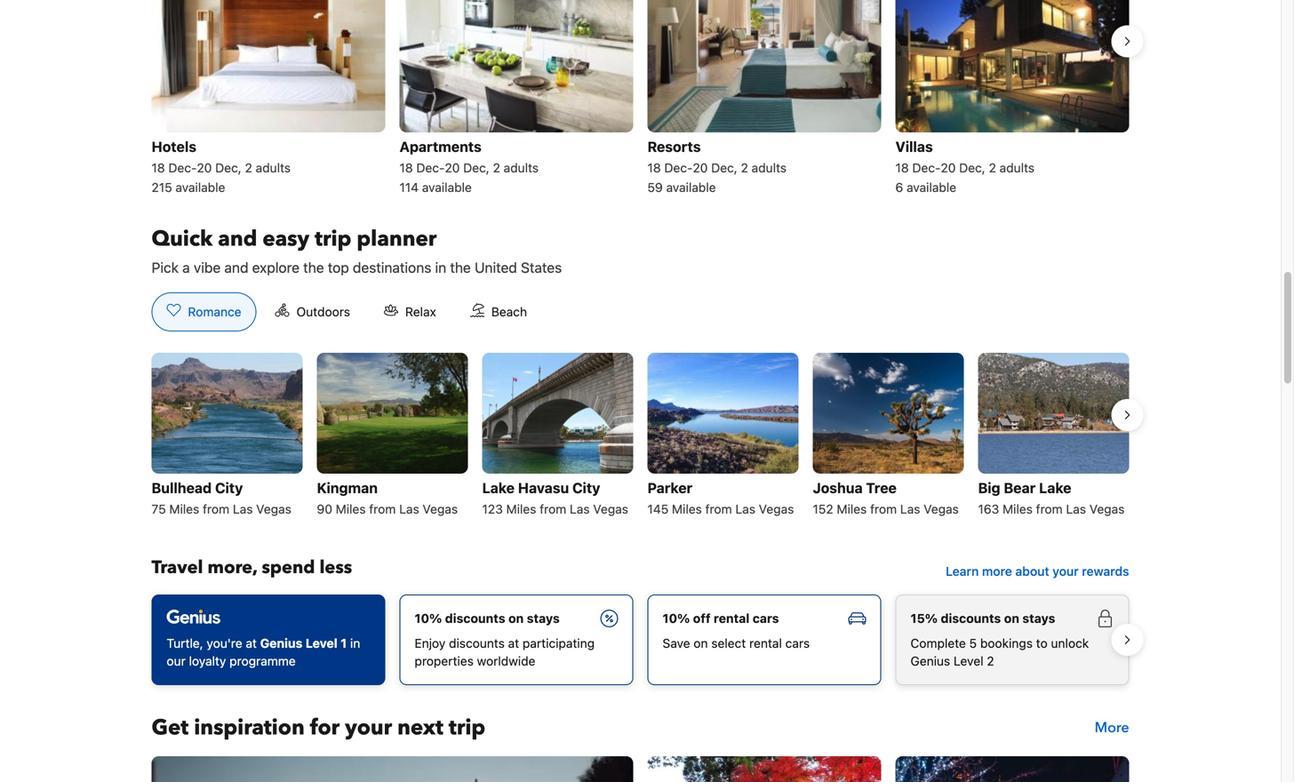 Task type: describe. For each thing, give the bounding box(es) containing it.
miles inside the parker 145 miles from las vegas
[[672, 502, 702, 516]]

hotels 18 dec-20 dec, 2 adults 215 available
[[152, 138, 291, 195]]

get inspiration for your next trip
[[152, 713, 486, 743]]

apartments
[[400, 138, 482, 155]]

miles inside the kingman 90 miles from las vegas
[[336, 502, 366, 516]]

level inside complete 5 bookings to unlock genius level 2
[[954, 654, 984, 668]]

1 horizontal spatial on
[[694, 636, 708, 651]]

tab list containing romance
[[137, 292, 557, 332]]

resorts 18 dec-20 dec, 2 adults 59 available
[[648, 138, 787, 195]]

next
[[398, 713, 444, 743]]

enjoy
[[415, 636, 446, 651]]

bookings
[[980, 636, 1033, 651]]

available for hotels
[[176, 180, 225, 195]]

bullhead
[[152, 480, 212, 496]]

region containing 10% discounts on stays
[[137, 588, 1144, 692]]

stays for 10% discounts on stays
[[527, 611, 560, 626]]

relax button
[[369, 292, 451, 332]]

select
[[711, 636, 746, 651]]

outdoors
[[297, 304, 350, 319]]

15% discounts on stays
[[911, 611, 1056, 626]]

save
[[663, 636, 690, 651]]

10% for 10% off rental cars
[[663, 611, 690, 626]]

lake inside lake havasu city 123 miles from las vegas
[[482, 480, 515, 496]]

215
[[152, 180, 172, 195]]

relax
[[405, 304, 436, 319]]

1 vertical spatial and
[[224, 259, 248, 276]]

vegas inside bullhead city 75 miles from las vegas
[[256, 502, 291, 516]]

big
[[978, 480, 1001, 496]]

learn
[[946, 564, 979, 579]]

enjoy discounts at participating properties worldwide
[[415, 636, 595, 668]]

las inside joshua tree 152 miles from las vegas
[[900, 502, 920, 516]]

region containing bullhead city
[[137, 346, 1144, 527]]

more,
[[208, 556, 257, 580]]

parker
[[648, 480, 693, 496]]

18 for hotels
[[152, 160, 165, 175]]

easy
[[263, 224, 309, 254]]

from inside big bear lake 163 miles from las vegas
[[1036, 502, 1063, 516]]

you're
[[207, 636, 242, 651]]

dec, for hotels
[[215, 160, 242, 175]]

travel more, spend less
[[152, 556, 352, 580]]

on for bookings
[[1004, 611, 1020, 626]]

complete
[[911, 636, 966, 651]]

adults for hotels
[[256, 160, 291, 175]]

at for you're
[[246, 636, 257, 651]]

top
[[328, 259, 349, 276]]

miles inside big bear lake 163 miles from las vegas
[[1003, 502, 1033, 516]]

2 inside complete 5 bookings to unlock genius level 2
[[987, 654, 994, 668]]

city inside bullhead city 75 miles from las vegas
[[215, 480, 243, 496]]

1 horizontal spatial trip
[[449, 713, 486, 743]]

your for rewards
[[1053, 564, 1079, 579]]

kingman 90 miles from las vegas
[[317, 480, 458, 516]]

more
[[1095, 718, 1129, 738]]

114
[[400, 180, 419, 195]]

resorts
[[648, 138, 701, 155]]

dec, for villas
[[959, 160, 986, 175]]

vegas inside the parker 145 miles from las vegas
[[759, 502, 794, 516]]

rewards
[[1082, 564, 1129, 579]]

las inside the parker 145 miles from las vegas
[[736, 502, 756, 516]]

dec, for apartments
[[463, 160, 490, 175]]

vegas inside lake havasu city 123 miles from las vegas
[[593, 502, 628, 516]]

0 vertical spatial and
[[218, 224, 257, 254]]

20 for apartments
[[445, 160, 460, 175]]

get
[[152, 713, 189, 743]]

59
[[648, 180, 663, 195]]

discounts for 5
[[941, 611, 1001, 626]]

vegas inside joshua tree 152 miles from las vegas
[[924, 502, 959, 516]]

0 horizontal spatial level
[[306, 636, 338, 651]]

havasu
[[518, 480, 569, 496]]

less
[[320, 556, 352, 580]]

planner
[[357, 224, 437, 254]]

2 for villas
[[989, 160, 996, 175]]

1 the from the left
[[303, 259, 324, 276]]

participating
[[523, 636, 595, 651]]

city inside lake havasu city 123 miles from las vegas
[[573, 480, 600, 496]]

dec, for resorts
[[711, 160, 738, 175]]

from inside joshua tree 152 miles from las vegas
[[870, 502, 897, 516]]

15%
[[911, 611, 938, 626]]

programme
[[230, 654, 296, 668]]

0 horizontal spatial cars
[[753, 611, 779, 626]]

1
[[341, 636, 347, 651]]

for
[[310, 713, 340, 743]]

properties
[[415, 654, 474, 668]]

0 vertical spatial genius
[[260, 636, 303, 651]]

more
[[982, 564, 1012, 579]]

152
[[813, 502, 834, 516]]

1 vertical spatial rental
[[750, 636, 782, 651]]

worldwide
[[477, 654, 536, 668]]

united
[[475, 259, 517, 276]]

destinations
[[353, 259, 431, 276]]

apartments 18 dec-20 dec, 2 adults 114 available
[[400, 138, 539, 195]]

18 for villas
[[896, 160, 909, 175]]

kingman
[[317, 480, 378, 496]]

145
[[648, 502, 669, 516]]

learn more about your rewards link
[[939, 556, 1137, 588]]

joshua
[[813, 480, 863, 496]]

spend
[[262, 556, 315, 580]]

states
[[521, 259, 562, 276]]

2 for apartments
[[493, 160, 500, 175]]



Task type: locate. For each thing, give the bounding box(es) containing it.
4 dec- from the left
[[912, 160, 941, 175]]

2 the from the left
[[450, 259, 471, 276]]

lake havasu city 123 miles from las vegas
[[482, 480, 628, 516]]

dec- inside apartments 18 dec-20 dec, 2 adults 114 available
[[416, 160, 445, 175]]

lake right bear
[[1039, 480, 1072, 496]]

dec,
[[215, 160, 242, 175], [463, 160, 490, 175], [711, 160, 738, 175], [959, 160, 986, 175]]

miles down 'parker'
[[672, 502, 702, 516]]

travel
[[152, 556, 203, 580]]

las inside bullhead city 75 miles from las vegas
[[233, 502, 253, 516]]

1 las from the left
[[233, 502, 253, 516]]

3 dec, from the left
[[711, 160, 738, 175]]

stays
[[527, 611, 560, 626], [1023, 611, 1056, 626]]

4 adults from the left
[[1000, 160, 1035, 175]]

6 las from the left
[[1066, 502, 1086, 516]]

loyalty
[[189, 654, 226, 668]]

cars up "save on select rental cars"
[[753, 611, 779, 626]]

18 for resorts
[[648, 160, 661, 175]]

10% up enjoy on the left of page
[[415, 611, 442, 626]]

123
[[482, 502, 503, 516]]

5 vegas from the left
[[924, 502, 959, 516]]

from inside lake havasu city 123 miles from las vegas
[[540, 502, 566, 516]]

on right save
[[694, 636, 708, 651]]

1 dec- from the left
[[168, 160, 197, 175]]

miles down bullhead
[[169, 502, 199, 516]]

tab list
[[137, 292, 557, 332]]

4 from from the left
[[706, 502, 732, 516]]

10% up save
[[663, 611, 690, 626]]

1 horizontal spatial city
[[573, 480, 600, 496]]

vegas left the 90
[[256, 502, 291, 516]]

6 miles from the left
[[1003, 502, 1033, 516]]

las
[[233, 502, 253, 516], [399, 502, 419, 516], [570, 502, 590, 516], [736, 502, 756, 516], [900, 502, 920, 516], [1066, 502, 1086, 516]]

quick
[[152, 224, 213, 254]]

region
[[137, 0, 1144, 203], [137, 346, 1144, 527], [137, 588, 1144, 692]]

our
[[167, 654, 186, 668]]

1 miles from the left
[[169, 502, 199, 516]]

dec- down "resorts"
[[664, 160, 693, 175]]

3 18 from the left
[[648, 160, 661, 175]]

available for apartments
[[422, 180, 472, 195]]

4 20 from the left
[[941, 160, 956, 175]]

on up bookings
[[1004, 611, 1020, 626]]

available right 6 at top
[[907, 180, 957, 195]]

las up 'rewards'
[[1066, 502, 1086, 516]]

vegas inside the kingman 90 miles from las vegas
[[423, 502, 458, 516]]

0 horizontal spatial at
[[246, 636, 257, 651]]

bullhead city 75 miles from las vegas
[[152, 480, 291, 516]]

dec- down hotels
[[168, 160, 197, 175]]

and up vibe
[[218, 224, 257, 254]]

adults for villas
[[1000, 160, 1035, 175]]

city right havasu
[[573, 480, 600, 496]]

3 miles from the left
[[506, 502, 536, 516]]

cars
[[753, 611, 779, 626], [786, 636, 810, 651]]

level left the '1'
[[306, 636, 338, 651]]

2 city from the left
[[573, 480, 600, 496]]

complete 5 bookings to unlock genius level 2
[[911, 636, 1089, 668]]

0 vertical spatial in
[[435, 259, 446, 276]]

3 20 from the left
[[693, 160, 708, 175]]

1 horizontal spatial cars
[[786, 636, 810, 651]]

off
[[693, 611, 711, 626]]

1 horizontal spatial stays
[[1023, 611, 1056, 626]]

vegas left 145
[[593, 502, 628, 516]]

1 horizontal spatial level
[[954, 654, 984, 668]]

5 las from the left
[[900, 502, 920, 516]]

2 available from the left
[[422, 180, 472, 195]]

miles inside bullhead city 75 miles from las vegas
[[169, 502, 199, 516]]

18 up 114
[[400, 160, 413, 175]]

dec- down apartments
[[416, 160, 445, 175]]

miles inside joshua tree 152 miles from las vegas
[[837, 502, 867, 516]]

in inside in our loyalty programme
[[350, 636, 360, 651]]

10% off rental cars
[[663, 611, 779, 626]]

1 at from the left
[[246, 636, 257, 651]]

tree
[[866, 480, 897, 496]]

10%
[[415, 611, 442, 626], [663, 611, 690, 626]]

4 vegas from the left
[[759, 502, 794, 516]]

18 for apartments
[[400, 160, 413, 175]]

from right 145
[[706, 502, 732, 516]]

2 horizontal spatial on
[[1004, 611, 1020, 626]]

rental up the select
[[714, 611, 750, 626]]

available inside resorts 18 dec-20 dec, 2 adults 59 available
[[666, 180, 716, 195]]

1 horizontal spatial 10%
[[663, 611, 690, 626]]

inspiration
[[194, 713, 305, 743]]

region containing hotels
[[137, 0, 1144, 203]]

1 vertical spatial in
[[350, 636, 360, 651]]

vegas left the 152
[[759, 502, 794, 516]]

pick
[[152, 259, 179, 276]]

2 region from the top
[[137, 346, 1144, 527]]

dec- inside resorts 18 dec-20 dec, 2 adults 59 available
[[664, 160, 693, 175]]

20 for resorts
[[693, 160, 708, 175]]

from down havasu
[[540, 502, 566, 516]]

from inside the kingman 90 miles from las vegas
[[369, 502, 396, 516]]

1 region from the top
[[137, 0, 1144, 203]]

unlock
[[1051, 636, 1089, 651]]

0 horizontal spatial genius
[[260, 636, 303, 651]]

dec- for apartments
[[416, 160, 445, 175]]

and right vibe
[[224, 259, 248, 276]]

3 region from the top
[[137, 588, 1144, 692]]

from
[[203, 502, 229, 516], [369, 502, 396, 516], [540, 502, 566, 516], [706, 502, 732, 516], [870, 502, 897, 516], [1036, 502, 1063, 516]]

10% discounts on stays
[[415, 611, 560, 626]]

from down bullhead
[[203, 502, 229, 516]]

163
[[978, 502, 999, 516]]

available inside villas 18 dec-20 dec, 2 adults 6 available
[[907, 180, 957, 195]]

at up worldwide
[[508, 636, 519, 651]]

4 18 from the left
[[896, 160, 909, 175]]

5 miles from the left
[[837, 502, 867, 516]]

0 horizontal spatial 10%
[[415, 611, 442, 626]]

available right 59
[[666, 180, 716, 195]]

0 horizontal spatial in
[[350, 636, 360, 651]]

2 18 from the left
[[400, 160, 413, 175]]

1 20 from the left
[[197, 160, 212, 175]]

2 vegas from the left
[[423, 502, 458, 516]]

10% for 10% discounts on stays
[[415, 611, 442, 626]]

2 inside villas 18 dec-20 dec, 2 adults 6 available
[[989, 160, 996, 175]]

1 stays from the left
[[527, 611, 560, 626]]

turtle, you're at genius level 1
[[167, 636, 347, 651]]

on
[[509, 611, 524, 626], [1004, 611, 1020, 626], [694, 636, 708, 651]]

in inside quick and easy trip planner pick a vibe and explore the top destinations in the united states
[[435, 259, 446, 276]]

from inside the parker 145 miles from las vegas
[[706, 502, 732, 516]]

discounts up enjoy discounts at participating properties worldwide
[[445, 611, 505, 626]]

a
[[182, 259, 190, 276]]

2 vertical spatial region
[[137, 588, 1144, 692]]

dec- for villas
[[912, 160, 941, 175]]

and
[[218, 224, 257, 254], [224, 259, 248, 276]]

2 from from the left
[[369, 502, 396, 516]]

adults inside apartments 18 dec-20 dec, 2 adults 114 available
[[504, 160, 539, 175]]

from down the kingman
[[369, 502, 396, 516]]

4 available from the left
[[907, 180, 957, 195]]

las left 163
[[900, 502, 920, 516]]

1 horizontal spatial at
[[508, 636, 519, 651]]

6 vegas from the left
[[1090, 502, 1125, 516]]

the left top
[[303, 259, 324, 276]]

3 las from the left
[[570, 502, 590, 516]]

adults inside villas 18 dec-20 dec, 2 adults 6 available
[[1000, 160, 1035, 175]]

at up programme at left
[[246, 636, 257, 651]]

1 lake from the left
[[482, 480, 515, 496]]

las inside the kingman 90 miles from las vegas
[[399, 502, 419, 516]]

1 10% from the left
[[415, 611, 442, 626]]

18 inside hotels 18 dec-20 dec, 2 adults 215 available
[[152, 160, 165, 175]]

0 horizontal spatial city
[[215, 480, 243, 496]]

your right 'about'
[[1053, 564, 1079, 579]]

learn more about your rewards
[[946, 564, 1129, 579]]

0 vertical spatial region
[[137, 0, 1144, 203]]

on for at
[[509, 611, 524, 626]]

2 for resorts
[[741, 160, 748, 175]]

las left 123
[[399, 502, 419, 516]]

2 lake from the left
[[1039, 480, 1072, 496]]

20 for villas
[[941, 160, 956, 175]]

your
[[1053, 564, 1079, 579], [345, 713, 392, 743]]

trip right next
[[449, 713, 486, 743]]

20 inside resorts 18 dec-20 dec, 2 adults 59 available
[[693, 160, 708, 175]]

cars right the select
[[786, 636, 810, 651]]

1 vertical spatial trip
[[449, 713, 486, 743]]

dec, inside hotels 18 dec-20 dec, 2 adults 215 available
[[215, 160, 242, 175]]

1 vertical spatial level
[[954, 654, 984, 668]]

hotels
[[152, 138, 196, 155]]

discounts inside enjoy discounts at participating properties worldwide
[[449, 636, 505, 651]]

on up enjoy discounts at participating properties worldwide
[[509, 611, 524, 626]]

miles inside lake havasu city 123 miles from las vegas
[[506, 502, 536, 516]]

2 las from the left
[[399, 502, 419, 516]]

4 miles from the left
[[672, 502, 702, 516]]

las inside big bear lake 163 miles from las vegas
[[1066, 502, 1086, 516]]

romance
[[188, 304, 241, 319]]

dec, inside villas 18 dec-20 dec, 2 adults 6 available
[[959, 160, 986, 175]]

lake inside big bear lake 163 miles from las vegas
[[1039, 480, 1072, 496]]

romance button
[[152, 292, 257, 332]]

miles right 123
[[506, 502, 536, 516]]

genius down "complete"
[[911, 654, 951, 668]]

miles down the kingman
[[336, 502, 366, 516]]

18 inside resorts 18 dec-20 dec, 2 adults 59 available
[[648, 160, 661, 175]]

save on select rental cars
[[663, 636, 810, 651]]

joshua tree 152 miles from las vegas
[[813, 480, 959, 516]]

explore
[[252, 259, 300, 276]]

20 inside apartments 18 dec-20 dec, 2 adults 114 available
[[445, 160, 460, 175]]

turtle,
[[167, 636, 203, 651]]

0 vertical spatial rental
[[714, 611, 750, 626]]

1 horizontal spatial lake
[[1039, 480, 1072, 496]]

to
[[1036, 636, 1048, 651]]

0 vertical spatial level
[[306, 636, 338, 651]]

6 from from the left
[[1036, 502, 1063, 516]]

1 vertical spatial your
[[345, 713, 392, 743]]

vibe
[[194, 259, 221, 276]]

18 inside villas 18 dec-20 dec, 2 adults 6 available
[[896, 160, 909, 175]]

available
[[176, 180, 225, 195], [422, 180, 472, 195], [666, 180, 716, 195], [907, 180, 957, 195]]

discounts down 10% discounts on stays on the bottom left of the page
[[449, 636, 505, 651]]

stays for 15% discounts on stays
[[1023, 611, 1056, 626]]

dec- for resorts
[[664, 160, 693, 175]]

2 at from the left
[[508, 636, 519, 651]]

villas
[[896, 138, 933, 155]]

available right 215
[[176, 180, 225, 195]]

dec- inside villas 18 dec-20 dec, 2 adults 6 available
[[912, 160, 941, 175]]

dec- down villas
[[912, 160, 941, 175]]

about
[[1016, 564, 1050, 579]]

your for next
[[345, 713, 392, 743]]

0 vertical spatial trip
[[315, 224, 352, 254]]

18 inside apartments 18 dec-20 dec, 2 adults 114 available
[[400, 160, 413, 175]]

1 dec, from the left
[[215, 160, 242, 175]]

beach button
[[455, 292, 542, 332]]

adults for resorts
[[752, 160, 787, 175]]

90
[[317, 502, 332, 516]]

2
[[245, 160, 252, 175], [493, 160, 500, 175], [741, 160, 748, 175], [989, 160, 996, 175], [987, 654, 994, 668]]

in
[[435, 259, 446, 276], [350, 636, 360, 651]]

18
[[152, 160, 165, 175], [400, 160, 413, 175], [648, 160, 661, 175], [896, 160, 909, 175]]

vegas up 'rewards'
[[1090, 502, 1125, 516]]

1 horizontal spatial your
[[1053, 564, 1079, 579]]

your right for
[[345, 713, 392, 743]]

1 vertical spatial region
[[137, 346, 1144, 527]]

genius inside complete 5 bookings to unlock genius level 2
[[911, 654, 951, 668]]

20 inside villas 18 dec-20 dec, 2 adults 6 available
[[941, 160, 956, 175]]

genius up programme at left
[[260, 636, 303, 651]]

from right 163
[[1036, 502, 1063, 516]]

0 horizontal spatial the
[[303, 259, 324, 276]]

vegas
[[256, 502, 291, 516], [423, 502, 458, 516], [593, 502, 628, 516], [759, 502, 794, 516], [924, 502, 959, 516], [1090, 502, 1125, 516]]

stays up participating
[[527, 611, 560, 626]]

3 from from the left
[[540, 502, 566, 516]]

1 horizontal spatial genius
[[911, 654, 951, 668]]

vegas left 123
[[423, 502, 458, 516]]

discounts
[[445, 611, 505, 626], [941, 611, 1001, 626], [449, 636, 505, 651]]

from inside bullhead city 75 miles from las vegas
[[203, 502, 229, 516]]

2 stays from the left
[[1023, 611, 1056, 626]]

1 18 from the left
[[152, 160, 165, 175]]

18 up 215
[[152, 160, 165, 175]]

4 dec, from the left
[[959, 160, 986, 175]]

las left 145
[[570, 502, 590, 516]]

dec-
[[168, 160, 197, 175], [416, 160, 445, 175], [664, 160, 693, 175], [912, 160, 941, 175]]

0 horizontal spatial lake
[[482, 480, 515, 496]]

0 vertical spatial your
[[1053, 564, 1079, 579]]

1 adults from the left
[[256, 160, 291, 175]]

bear
[[1004, 480, 1036, 496]]

the left 'united'
[[450, 259, 471, 276]]

adults inside hotels 18 dec-20 dec, 2 adults 215 available
[[256, 160, 291, 175]]

1 horizontal spatial in
[[435, 259, 446, 276]]

available inside hotels 18 dec-20 dec, 2 adults 215 available
[[176, 180, 225, 195]]

2 miles from the left
[[336, 502, 366, 516]]

20 for hotels
[[197, 160, 212, 175]]

outdoors button
[[260, 292, 365, 332]]

dec, inside apartments 18 dec-20 dec, 2 adults 114 available
[[463, 160, 490, 175]]

genius
[[260, 636, 303, 651], [911, 654, 951, 668]]

3 available from the left
[[666, 180, 716, 195]]

more link
[[1095, 714, 1129, 742]]

blue genius logo image
[[167, 610, 220, 624], [167, 610, 220, 624]]

big bear lake 163 miles from las vegas
[[978, 480, 1125, 516]]

adults inside resorts 18 dec-20 dec, 2 adults 59 available
[[752, 160, 787, 175]]

0 horizontal spatial your
[[345, 713, 392, 743]]

2 inside apartments 18 dec-20 dec, 2 adults 114 available
[[493, 160, 500, 175]]

lake up 123
[[482, 480, 515, 496]]

0 vertical spatial cars
[[753, 611, 779, 626]]

quick and easy trip planner pick a vibe and explore the top destinations in the united states
[[152, 224, 562, 276]]

18 up 6 at top
[[896, 160, 909, 175]]

adults for apartments
[[504, 160, 539, 175]]

1 from from the left
[[203, 502, 229, 516]]

6
[[896, 180, 903, 195]]

city right bullhead
[[215, 480, 243, 496]]

1 city from the left
[[215, 480, 243, 496]]

75
[[152, 502, 166, 516]]

1 vegas from the left
[[256, 502, 291, 516]]

dec- inside hotels 18 dec-20 dec, 2 adults 215 available
[[168, 160, 197, 175]]

vegas left 163
[[924, 502, 959, 516]]

2 inside hotels 18 dec-20 dec, 2 adults 215 available
[[245, 160, 252, 175]]

in up relax on the top left of page
[[435, 259, 446, 276]]

3 dec- from the left
[[664, 160, 693, 175]]

0 horizontal spatial stays
[[527, 611, 560, 626]]

2 dec- from the left
[[416, 160, 445, 175]]

3 adults from the left
[[752, 160, 787, 175]]

from down tree
[[870, 502, 897, 516]]

2 for hotels
[[245, 160, 252, 175]]

5
[[970, 636, 977, 651]]

2 dec, from the left
[[463, 160, 490, 175]]

trip inside quick and easy trip planner pick a vibe and explore the top destinations in the united states
[[315, 224, 352, 254]]

4 las from the left
[[736, 502, 756, 516]]

in our loyalty programme
[[167, 636, 360, 668]]

1 vertical spatial cars
[[786, 636, 810, 651]]

level down 5
[[954, 654, 984, 668]]

miles down bear
[[1003, 502, 1033, 516]]

1 available from the left
[[176, 180, 225, 195]]

2 10% from the left
[[663, 611, 690, 626]]

0 horizontal spatial on
[[509, 611, 524, 626]]

3 vegas from the left
[[593, 502, 628, 516]]

dec, inside resorts 18 dec-20 dec, 2 adults 59 available
[[711, 160, 738, 175]]

at for discounts
[[508, 636, 519, 651]]

available right 114
[[422, 180, 472, 195]]

villas 18 dec-20 dec, 2 adults 6 available
[[896, 138, 1035, 195]]

miles down joshua
[[837, 502, 867, 516]]

parker 145 miles from las vegas
[[648, 480, 794, 516]]

20 inside hotels 18 dec-20 dec, 2 adults 215 available
[[197, 160, 212, 175]]

las left the 152
[[736, 502, 756, 516]]

0 horizontal spatial trip
[[315, 224, 352, 254]]

2 adults from the left
[[504, 160, 539, 175]]

las inside lake havasu city 123 miles from las vegas
[[570, 502, 590, 516]]

1 horizontal spatial the
[[450, 259, 471, 276]]

beach
[[491, 304, 527, 319]]

trip up top
[[315, 224, 352, 254]]

discounts for discounts
[[445, 611, 505, 626]]

1 vertical spatial genius
[[911, 654, 951, 668]]

in right the '1'
[[350, 636, 360, 651]]

las up the travel more, spend less
[[233, 502, 253, 516]]

available for villas
[[907, 180, 957, 195]]

available inside apartments 18 dec-20 dec, 2 adults 114 available
[[422, 180, 472, 195]]

discounts up 5
[[941, 611, 1001, 626]]

rental right the select
[[750, 636, 782, 651]]

2 inside resorts 18 dec-20 dec, 2 adults 59 available
[[741, 160, 748, 175]]

2 20 from the left
[[445, 160, 460, 175]]

vegas inside big bear lake 163 miles from las vegas
[[1090, 502, 1125, 516]]

at inside enjoy discounts at participating properties worldwide
[[508, 636, 519, 651]]

stays up to
[[1023, 611, 1056, 626]]

available for resorts
[[666, 180, 716, 195]]

dec- for hotels
[[168, 160, 197, 175]]

18 up 59
[[648, 160, 661, 175]]

5 from from the left
[[870, 502, 897, 516]]



Task type: vqa. For each thing, say whether or not it's contained in the screenshot.


